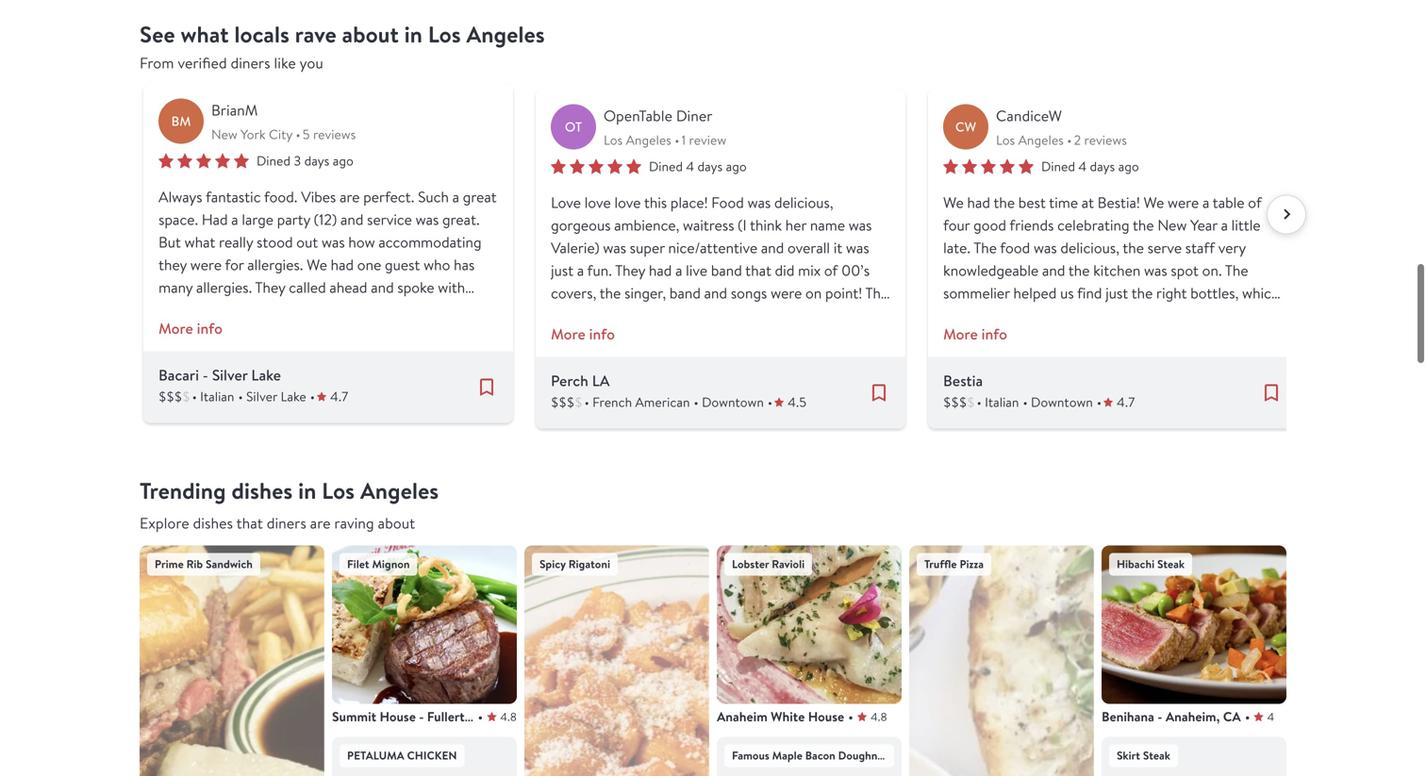 Task type: vqa. For each thing, say whether or not it's contained in the screenshot.
SEARCH ICON
no



Task type: describe. For each thing, give the bounding box(es) containing it.
serve
[[1148, 238, 1182, 258]]

food
[[712, 193, 744, 212]]

find
[[1078, 283, 1103, 303]]

to
[[1216, 351, 1229, 371]]

had inside we had the best time at bestia!  we were a table of four good friends celebrating the new year a little late.  the food was delicious, the serve staff very knowledgeable and the kitchen was spot on.  the sommelier helped us find just the right bottles, which should have been difficult with four distinct opinions. we ended up with two remarkable bottles, one white one red, and everyone was happy!  we plan to make bestia a regular thing.
[[968, 193, 991, 212]]

was down remarkable at the top right of the page
[[1089, 351, 1113, 371]]

i
[[731, 306, 735, 326]]

friends
[[1010, 215, 1054, 235]]

highly
[[738, 306, 776, 326]]

a right year
[[1222, 215, 1229, 235]]

vibes.
[[691, 306, 727, 326]]

diners inside trending dishes in los angeles explore dishes that diners are raving about
[[267, 513, 307, 533]]

truffle pizza image
[[910, 546, 1095, 777]]

• right american
[[694, 394, 699, 411]]

we left plan
[[1162, 351, 1182, 371]]

famous
[[732, 748, 770, 764]]

lobster ravioli image
[[717, 546, 902, 704]]

filet
[[347, 557, 370, 572]]

famous maple bacon doughnuts
[[732, 748, 893, 764]]

1 horizontal spatial four
[[1141, 306, 1168, 326]]

steak for skirt steak
[[1144, 748, 1171, 764]]

bestia inside we had the best time at bestia!  we were a table of four good friends celebrating the new year a little late.  the food was delicious, the serve staff very knowledgeable and the kitchen was spot on.  the sommelier helped us find just the right bottles, which should have been difficult with four distinct opinions. we ended up with two remarkable bottles, one white one red, and everyone was happy!  we plan to make bestia a regular thing.
[[944, 374, 983, 394]]

ambience,
[[615, 215, 680, 235]]

brianm
[[211, 100, 258, 120]]

difficult
[[1057, 306, 1107, 326]]

thing.
[[1045, 374, 1081, 394]]

anaheim,
[[1166, 708, 1221, 726]]

summit
[[332, 708, 377, 726]]

and down up at the top of page
[[1000, 351, 1023, 371]]

staff
[[1186, 238, 1215, 258]]

opentable
[[604, 106, 673, 126]]

anaheim white house
[[717, 708, 845, 726]]

was right name at right
[[849, 215, 872, 235]]

0 horizontal spatial this
[[551, 328, 574, 348]]

spicy rigatoni image
[[525, 546, 710, 777]]

a left live
[[676, 260, 683, 280]]

angeles inside candicew los angeles • 2 reviews
[[1019, 131, 1064, 149]]

cw
[[956, 118, 977, 136]]

2 downtown from the left
[[1031, 394, 1094, 411]]

late.
[[944, 238, 971, 258]]

brianm new york city • 5 reviews
[[211, 100, 356, 143]]

los inside trending dishes in los angeles explore dishes that diners are raving about
[[322, 476, 355, 507]]

dined for -
[[257, 152, 291, 169]]

bacari
[[159, 365, 199, 386]]

and up us
[[1043, 260, 1066, 280]]

lobster
[[732, 557, 770, 572]]

should
[[944, 306, 985, 326]]

la
[[592, 371, 610, 391]]

• down the bacari - silver lake
[[238, 388, 243, 405]]

dined for la
[[649, 158, 683, 175]]

avatar photo for opentable diner image
[[551, 104, 596, 150]]

in inside see what locals rave about in los angeles from verified diners like you
[[404, 19, 423, 50]]

famous maple bacon doughnuts link
[[717, 737, 902, 777]]

italian for bacari - silver lake
[[200, 388, 234, 405]]

kitchen
[[1094, 260, 1141, 280]]

hibachi steak image
[[1102, 546, 1287, 704]]

of inside we had the best time at bestia!  we were a table of four good friends celebrating the new year a little late.  the food was delicious, the serve staff very knowledgeable and the kitchen was spot on.  the sommelier helped us find just the right bottles, which should have been difficult with four distinct opinions. we ended up with two remarkable bottles, one white one red, and everyone was happy!  we plan to make bestia a regular thing.
[[1249, 193, 1262, 212]]

1 love from the left
[[585, 193, 611, 212]]

1 vertical spatial bottles,
[[1164, 328, 1212, 348]]

2 horizontal spatial 4
[[1268, 710, 1275, 725]]

los inside opentable diner los angeles • 1 review
[[604, 131, 623, 149]]

valerie)
[[551, 238, 600, 258]]

days for la
[[698, 158, 723, 175]]

00's
[[842, 260, 870, 280]]

more for perch
[[551, 324, 586, 344]]

4.7 for bestia
[[1117, 394, 1136, 411]]

2 horizontal spatial more info
[[944, 324, 1008, 344]]

just inside we had the best time at bestia!  we were a table of four good friends celebrating the new year a little late.  the food was delicious, the serve staff very knowledgeable and the kitchen was spot on.  the sommelier helped us find just the right bottles, which should have been difficult with four distinct opinions. we ended up with two remarkable bottles, one white one red, and everyone was happy!  we plan to make bestia a regular thing.
[[1106, 283, 1129, 303]]

1 vertical spatial with
[[1030, 328, 1058, 348]]

ago for la
[[726, 158, 747, 175]]

bacon
[[806, 748, 836, 764]]

nice/attentive
[[669, 238, 758, 258]]

perch
[[551, 371, 589, 391]]

benihana - anaheim, ca
[[1102, 708, 1242, 726]]

were inside we had the best time at bestia!  we were a table of four good friends celebrating the new year a little late.  the food was delicious, the serve staff very knowledgeable and the kitchen was spot on.  the sommelier helped us find just the right bottles, which should have been difficult with four distinct opinions. we ended up with two remarkable bottles, one white one red, and everyone was happy!  we plan to make bestia a regular thing.
[[1168, 193, 1200, 212]]

review
[[689, 131, 727, 149]]

1 downtown from the left
[[702, 394, 764, 411]]

about inside trending dishes in los angeles explore dishes that diners are raving about
[[378, 513, 415, 533]]

love love love this place! food was delicious, gorgeous ambience, waitress (i think her name was valerie) was super nice/attentive and overall it was just a fun. they had a live band that did mix of 00's covers,  the singer, band and songs were on point! the band added awesome vibes. i highly recommended this place!
[[551, 193, 889, 348]]

0 vertical spatial one
[[1216, 328, 1240, 348]]

• up petaluma chicken link
[[478, 707, 484, 727]]

prime rib sandwich link
[[140, 546, 325, 777]]

hibachi steak
[[1117, 557, 1185, 572]]

benihana
[[1102, 708, 1155, 726]]

ended
[[968, 328, 1008, 348]]

the up good
[[994, 193, 1015, 212]]

$$$ $ • italian • silver lake
[[159, 388, 307, 405]]

explore
[[140, 513, 189, 533]]

opentable diner los angeles • 1 review
[[604, 106, 727, 149]]

it
[[834, 238, 843, 258]]

• left '4.5'
[[768, 394, 773, 411]]

we up late.
[[944, 193, 964, 212]]

info for -
[[197, 319, 223, 339]]

1
[[682, 131, 686, 149]]

spot
[[1171, 260, 1199, 280]]

spicy
[[540, 557, 566, 572]]

the inside love love love this place! food was delicious, gorgeous ambience, waitress (i think her name was valerie) was super nice/attentive and overall it was just a fun. they had a live band that did mix of 00's covers,  the singer, band and songs were on point! the band added awesome vibes. i highly recommended this place!
[[600, 283, 621, 303]]

• right thing.
[[1097, 394, 1102, 411]]

fun.
[[588, 260, 612, 280]]

little
[[1232, 215, 1261, 235]]

2 horizontal spatial 5 stars image
[[944, 159, 1034, 174]]

0 horizontal spatial band
[[551, 306, 582, 326]]

• left thing.
[[1023, 394, 1028, 411]]

ot
[[565, 118, 582, 136]]

truffle pizza
[[925, 557, 984, 572]]

more for bacari
[[159, 319, 193, 339]]

and down think
[[761, 238, 784, 258]]

• up 'doughnuts'
[[849, 707, 854, 727]]

dined 3 days ago
[[257, 152, 354, 169]]

• down red,
[[977, 394, 982, 411]]

sandwich
[[206, 557, 253, 572]]

0 horizontal spatial one
[[944, 351, 968, 371]]

year
[[1191, 215, 1218, 235]]

diner
[[676, 106, 713, 126]]

verified
[[178, 53, 227, 73]]

0 vertical spatial with
[[1111, 306, 1138, 326]]

1 bestia from the top
[[944, 371, 983, 391]]

was down friends
[[1034, 238, 1057, 258]]

been
[[1022, 306, 1054, 326]]

are
[[310, 513, 331, 533]]

red,
[[971, 351, 996, 371]]

a down red,
[[986, 374, 993, 394]]

was right it
[[846, 238, 870, 258]]

white
[[771, 708, 805, 726]]

see
[[140, 19, 175, 50]]

0 vertical spatial lake
[[251, 365, 281, 386]]

4.5
[[788, 394, 807, 411]]

new inside we had the best time at bestia!  we were a table of four good friends celebrating the new year a little late.  the food was delicious, the serve staff very knowledgeable and the kitchen was spot on.  the sommelier helped us find just the right bottles, which should have been difficult with four distinct opinions. we ended up with two remarkable bottles, one white one red, and everyone was happy!  we plan to make bestia a regular thing.
[[1158, 215, 1188, 235]]

plan
[[1186, 351, 1212, 371]]

city
[[269, 126, 293, 143]]

the left 'right'
[[1132, 283, 1153, 303]]

white
[[1243, 328, 1278, 348]]

$$$ $ • italian • downtown
[[944, 394, 1094, 411]]

• right $$$ $ • italian • silver lake on the left
[[310, 388, 315, 405]]

2 love from the left
[[615, 193, 641, 212]]

avatar photo for candicew image
[[944, 104, 989, 150]]

angeles inside opentable diner los angeles • 1 review
[[626, 131, 672, 149]]

was up fun.
[[603, 238, 627, 258]]

and up vibes.
[[705, 283, 728, 303]]

2 horizontal spatial more
[[944, 324, 978, 344]]

• inside candicew los angeles • 2 reviews
[[1068, 131, 1072, 149]]

ca
[[1224, 708, 1242, 726]]

food
[[1001, 238, 1031, 258]]

was up think
[[748, 193, 771, 212]]

perch la
[[551, 371, 610, 391]]

italian for bestia
[[985, 394, 1020, 411]]

skirt steak
[[1117, 748, 1171, 764]]

• down perch la
[[585, 394, 590, 411]]

info for la
[[589, 324, 615, 344]]

that inside love love love this place! food was delicious, gorgeous ambience, waitress (i think her name was valerie) was super nice/attentive and overall it was just a fun. they had a live band that did mix of 00's covers,  the singer, band and songs were on point! the band added awesome vibes. i highly recommended this place!
[[746, 260, 772, 280]]



Task type: locate. For each thing, give the bounding box(es) containing it.
0 horizontal spatial more info
[[159, 319, 223, 339]]

mignon
[[372, 557, 410, 572]]

downtown left '4.5'
[[702, 394, 764, 411]]

was down 'serve'
[[1145, 260, 1168, 280]]

0 horizontal spatial place!
[[578, 328, 615, 348]]

0 horizontal spatial house
[[380, 708, 416, 726]]

1 horizontal spatial italian
[[985, 394, 1020, 411]]

on.
[[1203, 260, 1223, 280]]

were up year
[[1168, 193, 1200, 212]]

bacari - silver lake
[[159, 365, 281, 386]]

lobster ravioli
[[732, 557, 805, 572]]

singer,
[[625, 283, 666, 303]]

four down 'right'
[[1141, 306, 1168, 326]]

bottles, down the on.
[[1191, 283, 1239, 303]]

$$$ down bacari
[[159, 388, 182, 405]]

with down been
[[1030, 328, 1058, 348]]

2 dined 4 days ago from the left
[[1042, 158, 1140, 175]]

happy!
[[1116, 351, 1158, 371]]

chicken
[[407, 748, 457, 764]]

good
[[974, 215, 1007, 235]]

candicew los angeles • 2 reviews
[[997, 106, 1128, 149]]

1 horizontal spatial dined
[[649, 158, 683, 175]]

italian down the bacari - silver lake
[[200, 388, 234, 405]]

3
[[294, 152, 301, 169]]

one
[[1216, 328, 1240, 348], [944, 351, 968, 371]]

opinions.
[[1222, 306, 1279, 326]]

1 vertical spatial just
[[1106, 283, 1129, 303]]

0 vertical spatial silver
[[212, 365, 248, 386]]

on
[[806, 283, 822, 303]]

1 horizontal spatial this
[[644, 193, 667, 212]]

steak right hibachi
[[1158, 557, 1185, 572]]

this up ambience,
[[644, 193, 667, 212]]

best
[[1019, 193, 1046, 212]]

1 vertical spatial lake
[[281, 388, 307, 405]]

$ for perch
[[575, 394, 583, 411]]

summit house - fullerton
[[332, 708, 480, 726]]

dined 4 days ago down 2
[[1042, 158, 1140, 175]]

had inside love love love this place! food was delicious, gorgeous ambience, waitress (i think her name was valerie) was super nice/attentive and overall it was just a fun. they had a live band that did mix of 00's covers,  the singer, band and songs were on point! the band added awesome vibes. i highly recommended this place!
[[649, 260, 672, 280]]

1 vertical spatial steak
[[1144, 748, 1171, 764]]

remarkable
[[1089, 328, 1160, 348]]

0 vertical spatial steak
[[1158, 557, 1185, 572]]

2
[[1074, 131, 1082, 149]]

1 vertical spatial dishes
[[193, 513, 233, 533]]

1 horizontal spatial dined 4 days ago
[[1042, 158, 1140, 175]]

1 vertical spatial that
[[236, 513, 263, 533]]

1 horizontal spatial 4
[[1079, 158, 1087, 175]]

spicy rigatoni link
[[525, 546, 710, 777]]

2 horizontal spatial info
[[982, 324, 1008, 344]]

0 horizontal spatial 4
[[686, 158, 695, 175]]

1 horizontal spatial just
[[1106, 283, 1129, 303]]

new down brianm
[[211, 126, 237, 143]]

0 horizontal spatial in
[[298, 476, 317, 507]]

see what locals rave about in los angeles from verified diners like you
[[140, 19, 545, 73]]

days right 3
[[304, 152, 330, 169]]

1 horizontal spatial downtown
[[1031, 394, 1094, 411]]

lake down the bacari - silver lake
[[281, 388, 307, 405]]

more up red,
[[944, 324, 978, 344]]

$$$ left "regular"
[[944, 394, 968, 411]]

1 horizontal spatial more info
[[551, 324, 615, 344]]

los inside candicew los angeles • 2 reviews
[[997, 131, 1016, 149]]

new up 'serve'
[[1158, 215, 1188, 235]]

1 house from the left
[[380, 708, 416, 726]]

bottles, down 'distinct'
[[1164, 328, 1212, 348]]

0 vertical spatial this
[[644, 193, 667, 212]]

downtown down everyone at the right top
[[1031, 394, 1094, 411]]

about inside see what locals rave about in los angeles from verified diners like you
[[342, 19, 399, 50]]

new inside brianm new york city • 5 reviews
[[211, 126, 237, 143]]

we down should
[[944, 328, 964, 348]]

2 4.8 from the left
[[871, 710, 888, 725]]

more info for bacari
[[159, 319, 223, 339]]

0 horizontal spatial the
[[866, 283, 889, 303]]

were down did
[[771, 283, 802, 303]]

4 right ca
[[1268, 710, 1275, 725]]

0 horizontal spatial info
[[197, 319, 223, 339]]

1 horizontal spatial had
[[968, 193, 991, 212]]

1 vertical spatial in
[[298, 476, 317, 507]]

1 horizontal spatial ago
[[726, 158, 747, 175]]

0 horizontal spatial dined
[[257, 152, 291, 169]]

1 horizontal spatial place!
[[671, 193, 708, 212]]

point!
[[826, 283, 863, 303]]

1 horizontal spatial -
[[419, 708, 424, 726]]

• inside opentable diner los angeles • 1 review
[[675, 131, 680, 149]]

4.8 for anaheim white house
[[871, 710, 888, 725]]

delicious, down the celebrating at top
[[1061, 238, 1120, 258]]

2 horizontal spatial ago
[[1119, 158, 1140, 175]]

1 dined 4 days ago from the left
[[649, 158, 747, 175]]

1 vertical spatial the
[[1226, 260, 1249, 280]]

more info for perch
[[551, 324, 615, 344]]

$$$ $ • french american • downtown
[[551, 394, 764, 411]]

helped
[[1014, 283, 1057, 303]]

added
[[586, 306, 625, 326]]

of inside love love love this place! food was delicious, gorgeous ambience, waitress (i think her name was valerie) was super nice/attentive and overall it was just a fun. they had a live band that did mix of 00's covers,  the singer, band and songs were on point! the band added awesome vibes. i highly recommended this place!
[[825, 260, 838, 280]]

0 vertical spatial about
[[342, 19, 399, 50]]

prime rib sandwich image
[[140, 546, 325, 777]]

the inside love love love this place! food was delicious, gorgeous ambience, waitress (i think her name was valerie) was super nice/attentive and overall it was just a fun. they had a live band that did mix of 00's covers,  the singer, band and songs were on point! the band added awesome vibes. i highly recommended this place!
[[866, 283, 889, 303]]

0 horizontal spatial downtown
[[702, 394, 764, 411]]

0 vertical spatial four
[[944, 215, 970, 235]]

2 horizontal spatial dined
[[1042, 158, 1076, 175]]

waitress
[[683, 215, 735, 235]]

$
[[182, 388, 190, 405], [575, 394, 583, 411], [968, 394, 975, 411]]

prime rib sandwich
[[155, 557, 253, 572]]

that
[[746, 260, 772, 280], [236, 513, 263, 533]]

4 for perch la
[[686, 158, 695, 175]]

a left fun.
[[577, 260, 584, 280]]

american
[[636, 394, 690, 411]]

sommelier
[[944, 283, 1010, 303]]

0 vertical spatial were
[[1168, 193, 1200, 212]]

dined 4 days ago
[[649, 158, 747, 175], [1042, 158, 1140, 175]]

dined 4 days ago for bestia
[[1042, 158, 1140, 175]]

2 horizontal spatial $$$
[[944, 394, 968, 411]]

1 horizontal spatial $$$
[[551, 394, 575, 411]]

4.8 for summit house - fullerton
[[501, 710, 517, 725]]

0 vertical spatial just
[[551, 260, 574, 280]]

5 stars image for -
[[159, 153, 249, 168]]

steak for hibachi steak
[[1158, 557, 1185, 572]]

the up 'serve'
[[1133, 215, 1155, 235]]

1 horizontal spatial one
[[1216, 328, 1240, 348]]

0 horizontal spatial four
[[944, 215, 970, 235]]

0 vertical spatial place!
[[671, 193, 708, 212]]

band down covers,
[[551, 306, 582, 326]]

super
[[630, 238, 665, 258]]

lake
[[251, 365, 281, 386], [281, 388, 307, 405]]

dishes up prime rib sandwich
[[193, 513, 233, 533]]

1 horizontal spatial were
[[1168, 193, 1200, 212]]

1 vertical spatial about
[[378, 513, 415, 533]]

steak
[[1158, 557, 1185, 572], [1144, 748, 1171, 764]]

• inside brianm new york city • 5 reviews
[[296, 126, 301, 143]]

- for benihana
[[1158, 708, 1163, 726]]

1 horizontal spatial band
[[670, 283, 701, 303]]

of up the little
[[1249, 193, 1262, 212]]

dined down 1 at the left of page
[[649, 158, 683, 175]]

rave
[[295, 19, 337, 50]]

recommended
[[780, 306, 873, 326]]

songs
[[731, 283, 767, 303]]

1 horizontal spatial in
[[404, 19, 423, 50]]

info up the bacari - silver lake
[[197, 319, 223, 339]]

1 horizontal spatial info
[[589, 324, 615, 344]]

had up good
[[968, 193, 991, 212]]

bestia down ended
[[944, 371, 983, 391]]

reviews right 5
[[313, 126, 356, 143]]

0 horizontal spatial days
[[304, 152, 330, 169]]

this up perch on the left
[[551, 328, 574, 348]]

0 vertical spatial diners
[[231, 53, 270, 73]]

- for bacari
[[203, 365, 208, 386]]

- right bacari
[[203, 365, 208, 386]]

1 4.8 from the left
[[501, 710, 517, 725]]

1 vertical spatial this
[[551, 328, 574, 348]]

angeles inside trending dishes in los angeles explore dishes that diners are raving about
[[360, 476, 439, 507]]

with up remarkable at the top right of the page
[[1111, 306, 1138, 326]]

4.8
[[501, 710, 517, 725], [871, 710, 888, 725]]

in inside trending dishes in los angeles explore dishes that diners are raving about
[[298, 476, 317, 507]]

were
[[1168, 193, 1200, 212], [771, 283, 802, 303]]

days for -
[[304, 152, 330, 169]]

info left up at the top of page
[[982, 324, 1008, 344]]

house up petaluma chicken
[[380, 708, 416, 726]]

fullerton
[[427, 708, 480, 726]]

silver down the bacari - silver lake
[[246, 388, 278, 405]]

up
[[1011, 328, 1027, 348]]

• down bacari
[[192, 388, 197, 405]]

reviews
[[313, 126, 356, 143], [1085, 131, 1128, 149]]

skirt steak link
[[1102, 737, 1287, 777]]

ago for -
[[333, 152, 354, 169]]

skirt
[[1117, 748, 1141, 764]]

french
[[593, 394, 632, 411]]

band down live
[[670, 283, 701, 303]]

place!
[[671, 193, 708, 212], [578, 328, 615, 348]]

we right "bestia!"
[[1144, 193, 1165, 212]]

2 horizontal spatial $
[[968, 394, 975, 411]]

just inside love love love this place! food was delicious, gorgeous ambience, waitress (i think her name was valerie) was super nice/attentive and overall it was just a fun. they had a live band that did mix of 00's covers,  the singer, band and songs were on point! the band added awesome vibes. i highly recommended this place!
[[551, 260, 574, 280]]

$$$ for bacari
[[159, 388, 182, 405]]

filet mignon image
[[332, 546, 517, 704]]

0 horizontal spatial were
[[771, 283, 802, 303]]

0 horizontal spatial just
[[551, 260, 574, 280]]

silver up $$$ $ • italian • silver lake on the left
[[212, 365, 248, 386]]

about right rave
[[342, 19, 399, 50]]

0 horizontal spatial 4.7
[[330, 388, 348, 405]]

love
[[551, 193, 581, 212]]

that up sandwich
[[236, 513, 263, 533]]

that inside trending dishes in los angeles explore dishes that diners are raving about
[[236, 513, 263, 533]]

1 vertical spatial new
[[1158, 215, 1188, 235]]

5 stars image
[[159, 153, 249, 168], [551, 159, 642, 174], [944, 159, 1034, 174]]

knowledgeable
[[944, 260, 1039, 280]]

$ down bacari
[[182, 388, 190, 405]]

1 horizontal spatial more
[[551, 324, 586, 344]]

4.8 up 'doughnuts'
[[871, 710, 888, 725]]

dined 4 days ago for perch la
[[649, 158, 747, 175]]

steak right skirt
[[1144, 748, 1171, 764]]

1 vertical spatial diners
[[267, 513, 307, 533]]

2 horizontal spatial band
[[711, 260, 742, 280]]

diners inside see what locals rave about in los angeles from verified diners like you
[[231, 53, 270, 73]]

more info up bacari
[[159, 319, 223, 339]]

5
[[303, 126, 310, 143]]

0 vertical spatial the
[[974, 238, 997, 258]]

the up kitchen
[[1123, 238, 1145, 258]]

2 horizontal spatial the
[[1226, 260, 1249, 280]]

• left 1 at the left of page
[[675, 131, 680, 149]]

hibachi
[[1117, 557, 1155, 572]]

1 horizontal spatial with
[[1111, 306, 1138, 326]]

celebrating
[[1058, 215, 1130, 235]]

• right ca
[[1245, 707, 1251, 727]]

days up at
[[1090, 158, 1116, 175]]

more down covers,
[[551, 324, 586, 344]]

one left red,
[[944, 351, 968, 371]]

2 horizontal spatial days
[[1090, 158, 1116, 175]]

1 horizontal spatial 4.8
[[871, 710, 888, 725]]

dishes right the trending
[[232, 476, 293, 507]]

2 bestia from the top
[[944, 374, 983, 394]]

of right mix
[[825, 260, 838, 280]]

0 vertical spatial delicious,
[[775, 193, 834, 212]]

trending dishes in los angeles explore dishes that diners are raving about
[[140, 476, 439, 533]]

they
[[615, 260, 646, 280]]

0 vertical spatial bottles,
[[1191, 283, 1239, 303]]

1 vertical spatial band
[[670, 283, 701, 303]]

1 vertical spatial were
[[771, 283, 802, 303]]

petaluma chicken
[[347, 748, 457, 764]]

house
[[380, 708, 416, 726], [809, 708, 845, 726]]

avatar photo for brianm image
[[159, 99, 204, 144]]

prime
[[155, 557, 184, 572]]

dined 4 days ago down review
[[649, 158, 747, 175]]

1 vertical spatial of
[[825, 260, 838, 280]]

love up gorgeous
[[585, 193, 611, 212]]

reviews inside candicew los angeles • 2 reviews
[[1085, 131, 1128, 149]]

ago right 3
[[333, 152, 354, 169]]

0 horizontal spatial $
[[182, 388, 190, 405]]

2 house from the left
[[809, 708, 845, 726]]

0 horizontal spatial 5 stars image
[[159, 153, 249, 168]]

0 vertical spatial band
[[711, 260, 742, 280]]

two
[[1061, 328, 1085, 348]]

like
[[274, 53, 296, 73]]

4
[[686, 158, 695, 175], [1079, 158, 1087, 175], [1268, 710, 1275, 725]]

$ down perch la
[[575, 394, 583, 411]]

dined left 3
[[257, 152, 291, 169]]

diners left are
[[267, 513, 307, 533]]

place! up waitress
[[671, 193, 708, 212]]

filet mignon
[[347, 557, 410, 572]]

york
[[241, 126, 266, 143]]

1 horizontal spatial days
[[698, 158, 723, 175]]

the up find
[[1069, 260, 1090, 280]]

$$$
[[159, 388, 182, 405], [551, 394, 575, 411], [944, 394, 968, 411]]

$$$ for perch
[[551, 394, 575, 411]]

angeles
[[467, 19, 545, 50], [626, 131, 672, 149], [1019, 131, 1064, 149], [360, 476, 439, 507]]

about up mignon
[[378, 513, 415, 533]]

maple
[[773, 748, 803, 764]]

0 horizontal spatial $$$
[[159, 388, 182, 405]]

4 for bestia
[[1079, 158, 1087, 175]]

reviews inside brianm new york city • 5 reviews
[[313, 126, 356, 143]]

a left table
[[1203, 193, 1210, 212]]

$ down red,
[[968, 394, 975, 411]]

distinct
[[1172, 306, 1219, 326]]

the down good
[[974, 238, 997, 258]]

just up covers,
[[551, 260, 574, 280]]

the down 00's on the top right of the page
[[866, 283, 889, 303]]

bestia down red,
[[944, 374, 983, 394]]

italian down red,
[[985, 394, 1020, 411]]

1 horizontal spatial the
[[974, 238, 997, 258]]

4 down review
[[686, 158, 695, 175]]

1 horizontal spatial delicious,
[[1061, 238, 1120, 258]]

5 stars image for la
[[551, 159, 642, 174]]

2 vertical spatial band
[[551, 306, 582, 326]]

house right white
[[809, 708, 845, 726]]

we had the best time at bestia!  we were a table of four good friends celebrating the new year a little late.  the food was delicious, the serve staff very knowledgeable and the kitchen was spot on.  the sommelier helped us find just the right bottles, which should have been difficult with four distinct opinions. we ended up with two remarkable bottles, one white one red, and everyone was happy!  we plan to make bestia a regular thing.
[[944, 193, 1280, 394]]

4.7 for bacari - silver lake
[[330, 388, 348, 405]]

one up to
[[1216, 328, 1240, 348]]

1 vertical spatial place!
[[578, 328, 615, 348]]

band down nice/attentive
[[711, 260, 742, 280]]

regular
[[996, 374, 1041, 394]]

0 horizontal spatial delicious,
[[775, 193, 834, 212]]

0 horizontal spatial of
[[825, 260, 838, 280]]

angeles inside see what locals rave about in los angeles from verified diners like you
[[467, 19, 545, 50]]

rigatoni
[[569, 557, 611, 572]]

right
[[1157, 283, 1188, 303]]

what
[[181, 19, 229, 50]]

us
[[1061, 283, 1074, 303]]

days
[[304, 152, 330, 169], [698, 158, 723, 175], [1090, 158, 1116, 175]]

more
[[159, 319, 193, 339], [551, 324, 586, 344], [944, 324, 978, 344]]

0 horizontal spatial that
[[236, 513, 263, 533]]

los inside see what locals rave about in los angeles from verified diners like you
[[428, 19, 461, 50]]

0 horizontal spatial 4.8
[[501, 710, 517, 725]]

ago up food at the top of page
[[726, 158, 747, 175]]

delicious, up her
[[775, 193, 834, 212]]

bottles,
[[1191, 283, 1239, 303], [1164, 328, 1212, 348]]

were inside love love love this place! food was delicious, gorgeous ambience, waitress (i think her name was valerie) was super nice/attentive and overall it was just a fun. they had a live band that did mix of 00's covers,  the singer, band and songs were on point! the band added awesome vibes. i highly recommended this place!
[[771, 283, 802, 303]]

$ for bacari
[[182, 388, 190, 405]]

1 horizontal spatial 5 stars image
[[551, 159, 642, 174]]

4.8 right fullerton on the left bottom of the page
[[501, 710, 517, 725]]

have
[[989, 306, 1019, 326]]

did
[[775, 260, 795, 280]]

0 horizontal spatial with
[[1030, 328, 1058, 348]]

1 horizontal spatial house
[[809, 708, 845, 726]]

new
[[211, 126, 237, 143], [1158, 215, 1188, 235]]

delicious, inside we had the best time at bestia!  we were a table of four good friends celebrating the new year a little late.  the food was delicious, the serve staff very knowledgeable and the kitchen was spot on.  the sommelier helped us find just the right bottles, which should have been difficult with four distinct opinions. we ended up with two remarkable bottles, one white one red, and everyone was happy!  we plan to make bestia a regular thing.
[[1061, 238, 1120, 258]]

0 horizontal spatial had
[[649, 260, 672, 280]]

steak inside skirt steak link
[[1144, 748, 1171, 764]]

had down super
[[649, 260, 672, 280]]

0 vertical spatial dishes
[[232, 476, 293, 507]]

0 horizontal spatial more
[[159, 319, 193, 339]]

the up added
[[600, 283, 621, 303]]

delicious, inside love love love this place! food was delicious, gorgeous ambience, waitress (i think her name was valerie) was super nice/attentive and overall it was just a fun. they had a live band that did mix of 00's covers,  the singer, band and songs were on point! the band added awesome vibes. i highly recommended this place!
[[775, 193, 834, 212]]

1 vertical spatial silver
[[246, 388, 278, 405]]

more up bacari
[[159, 319, 193, 339]]

0 horizontal spatial new
[[211, 126, 237, 143]]

1 horizontal spatial $
[[575, 394, 583, 411]]

1 vertical spatial delicious,
[[1061, 238, 1120, 258]]

1 horizontal spatial 4.7
[[1117, 394, 1136, 411]]

0 horizontal spatial love
[[585, 193, 611, 212]]

bestia!
[[1098, 193, 1141, 212]]



